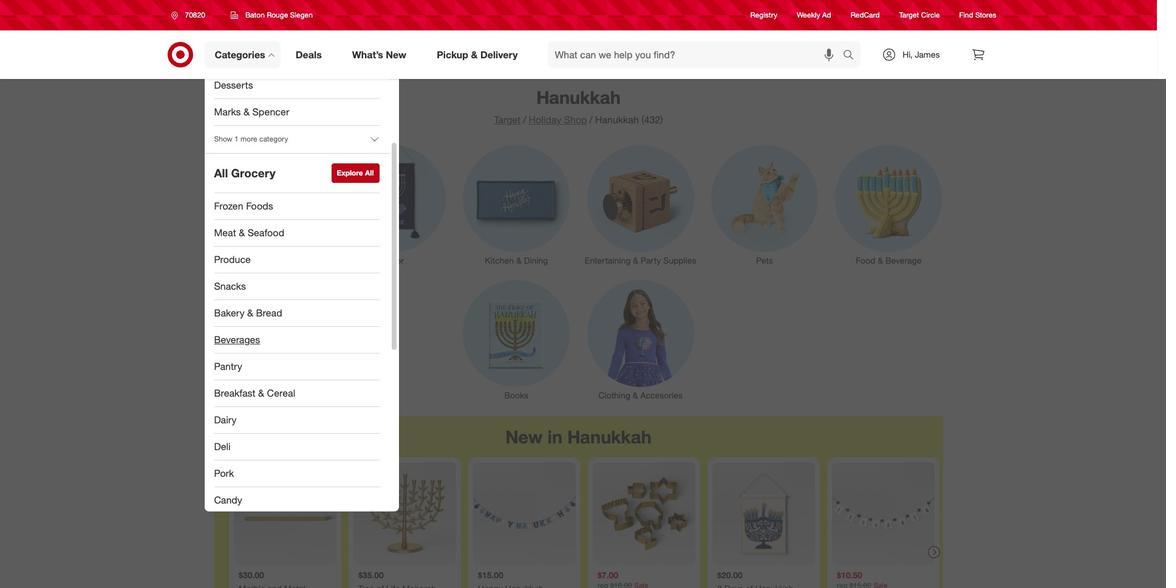 Task type: locate. For each thing, give the bounding box(es) containing it.
marks
[[214, 106, 241, 118]]

bakery & bread
[[214, 307, 282, 319]]

0 horizontal spatial /
[[523, 114, 526, 126]]

$10.50 link
[[832, 462, 935, 588]]

8 days of hanukkah interactive wall hanging - threshold™ image
[[712, 462, 815, 565]]

& right pickup
[[471, 48, 478, 60]]

1 horizontal spatial new
[[506, 426, 543, 448]]

category
[[259, 135, 288, 144]]

bakery & bread link
[[204, 300, 389, 327]]

show 1 more category button
[[204, 126, 389, 152]]

find stores
[[960, 11, 997, 20]]

& right "meat"
[[239, 227, 245, 239]]

(432)
[[642, 114, 663, 126]]

delivery
[[480, 48, 518, 60]]

menorahs & candles link
[[206, 143, 330, 267]]

clothing & accesories
[[599, 390, 683, 400]]

all right explore
[[365, 168, 374, 177]]

pork link
[[204, 460, 389, 487]]

meat & seafood
[[214, 227, 284, 239]]

kitchen
[[485, 255, 514, 265]]

1 horizontal spatial target
[[899, 11, 919, 20]]

new
[[386, 48, 407, 60], [506, 426, 543, 448]]

6pc hanukkah cookie cutter set - threshold™ image
[[593, 462, 695, 565]]

dairy
[[214, 414, 237, 426]]

beverage
[[886, 255, 922, 265]]

what's new
[[352, 48, 407, 60]]

all left "grocery"
[[214, 166, 228, 180]]

2 vertical spatial hanukkah
[[567, 426, 652, 448]]

0 horizontal spatial new
[[386, 48, 407, 60]]

0 vertical spatial target
[[899, 11, 919, 20]]

desserts
[[214, 79, 253, 91]]

in
[[548, 426, 563, 448]]

frozen foods link
[[204, 193, 389, 220]]

target
[[899, 11, 919, 20], [494, 114, 521, 126]]

candy
[[214, 494, 242, 506]]

candy link
[[204, 487, 389, 514]]

food & beverage
[[856, 255, 922, 265]]

pickup
[[437, 48, 468, 60]]

find stores link
[[960, 10, 997, 20]]

pantry
[[214, 360, 242, 372]]

all grocery dialog
[[204, 0, 399, 514]]

/ right the target "link" at the left top
[[523, 114, 526, 126]]

carousel region
[[214, 416, 943, 588]]

ad
[[822, 11, 831, 20]]

/ right shop
[[590, 114, 593, 126]]

0 horizontal spatial all
[[214, 166, 228, 180]]

$35.00
[[358, 570, 384, 580]]

& for menorahs
[[269, 255, 274, 265]]

1 vertical spatial new
[[506, 426, 543, 448]]

& right marks
[[244, 106, 250, 118]]

hi, james
[[903, 49, 940, 60]]

accesories
[[641, 390, 683, 400]]

& right food
[[878, 255, 883, 265]]

hanukkah up shop
[[536, 86, 621, 108]]

baton rouge siegen
[[245, 10, 313, 19]]

& left dining
[[516, 255, 522, 265]]

party
[[641, 255, 661, 265]]

hanukkah left '(432)'
[[595, 114, 639, 126]]

& left "candles"
[[269, 255, 274, 265]]

& left cereal
[[258, 387, 264, 399]]

target left holiday
[[494, 114, 521, 126]]

cereal
[[267, 387, 295, 399]]

breakfast
[[214, 387, 256, 399]]

hanukkah
[[536, 86, 621, 108], [595, 114, 639, 126], [567, 426, 652, 448]]

new in hanukkah
[[506, 426, 652, 448]]

hanukkah inside "carousel" region
[[567, 426, 652, 448]]

new right what's
[[386, 48, 407, 60]]

marks & spencer
[[214, 106, 289, 118]]

target circle link
[[899, 10, 940, 20]]

hanukkah target / holiday shop / hanukkah (432)
[[494, 86, 663, 126]]

produce
[[214, 253, 251, 266]]

happy hanukkah garland - threshold™ image
[[473, 462, 576, 565]]

snacks link
[[204, 273, 389, 300]]

& left party
[[633, 255, 639, 265]]

1 vertical spatial hanukkah
[[595, 114, 639, 126]]

supplies
[[663, 255, 696, 265]]

& for food
[[878, 255, 883, 265]]

1 / from the left
[[523, 114, 526, 126]]

hanukkah down clothing at the right of page
[[567, 426, 652, 448]]

& left bread
[[247, 307, 253, 319]]

frozen foods
[[214, 200, 273, 212]]

seafood
[[248, 227, 284, 239]]

$10.50
[[837, 570, 862, 580]]

all grocery
[[214, 166, 276, 180]]

frozen
[[214, 200, 243, 212]]

target left circle at top right
[[899, 11, 919, 20]]

menorahs
[[229, 255, 267, 265]]

marble and metal menorah holder gold - threshold™ image
[[234, 462, 336, 565]]

all
[[214, 166, 228, 180], [365, 168, 374, 177]]

1 horizontal spatial all
[[365, 168, 374, 177]]

desserts link
[[204, 72, 389, 99]]

1 vertical spatial target
[[494, 114, 521, 126]]

1 horizontal spatial /
[[590, 114, 593, 126]]

kitchen & dining
[[485, 255, 548, 265]]

70820
[[185, 10, 205, 19]]

what's
[[352, 48, 383, 60]]

foods
[[246, 200, 273, 212]]

& right clothing at the right of page
[[633, 390, 638, 400]]

search
[[838, 50, 867, 62]]

0 horizontal spatial target
[[494, 114, 521, 126]]

& for clothing
[[633, 390, 638, 400]]

$15.00 link
[[473, 462, 576, 588]]

new left in at the bottom of page
[[506, 426, 543, 448]]

bread
[[256, 307, 282, 319]]

candles
[[277, 255, 308, 265]]



Task type: vqa. For each thing, say whether or not it's contained in the screenshot.
PJs
no



Task type: describe. For each thing, give the bounding box(es) containing it.
entertaining
[[585, 255, 631, 265]]

& for meat
[[239, 227, 245, 239]]

tree of life menorah gold - threshold™ image
[[353, 462, 456, 565]]

snacks
[[214, 280, 246, 292]]

target link
[[494, 114, 521, 126]]

pets
[[756, 255, 773, 265]]

food & beverage link
[[827, 143, 951, 267]]

entertaining & party supplies
[[585, 255, 696, 265]]

holiday
[[529, 114, 561, 126]]

produce link
[[204, 247, 389, 273]]

explore all
[[337, 168, 374, 177]]

pantry link
[[204, 354, 389, 380]]

beverages link
[[204, 327, 389, 354]]

beverages
[[214, 334, 260, 346]]

70820 button
[[163, 4, 218, 26]]

deli link
[[204, 434, 389, 460]]

registry link
[[751, 10, 778, 20]]

pickup & delivery
[[437, 48, 518, 60]]

pets link
[[703, 143, 827, 267]]

redcard link
[[851, 10, 880, 20]]

meat
[[214, 227, 236, 239]]

redcard
[[851, 11, 880, 20]]

& for pickup
[[471, 48, 478, 60]]

& for breakfast
[[258, 387, 264, 399]]

0 vertical spatial new
[[386, 48, 407, 60]]

entertaining & party supplies link
[[579, 143, 703, 267]]

new inside "carousel" region
[[506, 426, 543, 448]]

holiday shop link
[[529, 114, 587, 126]]

books link
[[455, 278, 579, 402]]

grocery
[[231, 166, 276, 180]]

decor link
[[330, 143, 455, 267]]

$7.00 link
[[593, 462, 695, 588]]

deals
[[296, 48, 322, 60]]

weekly ad link
[[797, 10, 831, 20]]

categories link
[[204, 41, 280, 68]]

$20.00 link
[[712, 462, 815, 588]]

show 1 more category
[[214, 135, 288, 144]]

breakfast & cereal
[[214, 387, 295, 399]]

8 days of hanukkah garland - threshold™ image
[[832, 462, 935, 565]]

more
[[241, 135, 257, 144]]

baton
[[245, 10, 265, 19]]

$30.00 link
[[234, 462, 336, 588]]

stores
[[976, 11, 997, 20]]

breakfast & cereal link
[[204, 380, 389, 407]]

meat & seafood link
[[204, 220, 389, 247]]

target inside target circle link
[[899, 11, 919, 20]]

kitchen & dining link
[[455, 143, 579, 267]]

pork
[[214, 467, 234, 479]]

pickup & delivery link
[[427, 41, 533, 68]]

& for marks
[[244, 106, 250, 118]]

categories
[[215, 48, 265, 60]]

james
[[915, 49, 940, 60]]

decor
[[381, 255, 404, 265]]

$35.00 link
[[353, 462, 456, 588]]

What can we help you find? suggestions appear below search field
[[548, 41, 846, 68]]

& for entertaining
[[633, 255, 639, 265]]

weekly ad
[[797, 11, 831, 20]]

& for kitchen
[[516, 255, 522, 265]]

weekly
[[797, 11, 820, 20]]

1
[[234, 135, 239, 144]]

& for bakery
[[247, 307, 253, 319]]

$7.00
[[597, 570, 618, 580]]

menorahs & candles
[[229, 255, 308, 265]]

target circle
[[899, 11, 940, 20]]

explore all link
[[331, 163, 379, 183]]

dining
[[524, 255, 548, 265]]

registry
[[751, 11, 778, 20]]

0 vertical spatial hanukkah
[[536, 86, 621, 108]]

food
[[856, 255, 876, 265]]

spencer
[[252, 106, 289, 118]]

shop
[[564, 114, 587, 126]]

$20.00
[[717, 570, 743, 580]]

target inside hanukkah target / holiday shop / hanukkah (432)
[[494, 114, 521, 126]]

baton rouge siegen button
[[223, 4, 321, 26]]

2 / from the left
[[590, 114, 593, 126]]

explore
[[337, 168, 363, 177]]

hi,
[[903, 49, 913, 60]]

bakery
[[214, 307, 245, 319]]

clothing & accesories link
[[579, 278, 703, 402]]

clothing
[[599, 390, 630, 400]]

circle
[[921, 11, 940, 20]]



